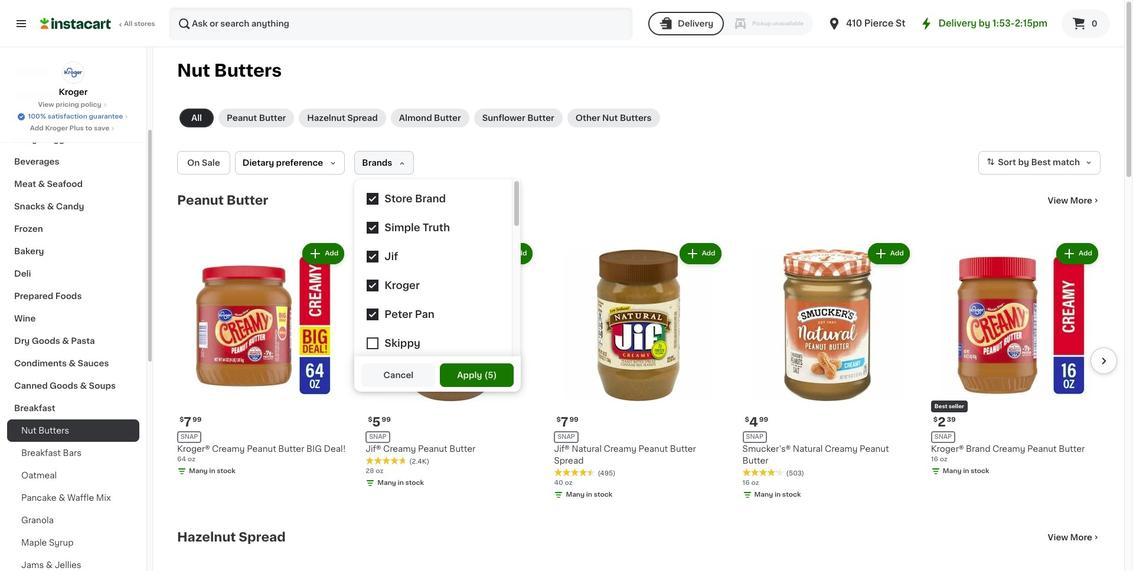 Task type: vqa. For each thing, say whether or not it's contained in the screenshot.


Task type: locate. For each thing, give the bounding box(es) containing it.
best for best match
[[1031, 158, 1051, 167]]

$
[[179, 417, 184, 423], [368, 417, 372, 423], [556, 417, 561, 423], [745, 417, 749, 423], [933, 417, 938, 423]]

2 vertical spatial spread
[[239, 532, 286, 544]]

all left stores
[[124, 21, 132, 27]]

pancake & waffle mix link
[[7, 487, 139, 510]]

4 creamy from the left
[[825, 445, 858, 454]]

many in stock down (503)
[[754, 492, 801, 498]]

7 for kroger® creamy peanut butter big deal!
[[184, 416, 191, 429]]

16 down 'smucker's®'
[[743, 480, 750, 487]]

1 add button from the left
[[302, 243, 344, 265]]

all for all stores
[[124, 21, 132, 27]]

jif®
[[366, 445, 381, 454], [554, 445, 570, 454]]

$ inside $ 4 99
[[745, 417, 749, 423]]

by for sort
[[1018, 158, 1029, 167]]

product group containing 4
[[743, 241, 912, 503]]

& left waffle
[[59, 494, 65, 502]]

goods inside the dry goods & pasta link
[[32, 337, 60, 345]]

0 vertical spatial nut butters
[[177, 62, 282, 79]]

4 snap from the left
[[746, 435, 763, 440]]

4 99 from the left
[[759, 417, 768, 423]]

7
[[184, 416, 191, 429], [561, 416, 568, 429]]

0 vertical spatial kroger
[[59, 88, 88, 96]]

maple syrup link
[[7, 532, 139, 554]]

jif® inside the jif® natural creamy peanut butter spread
[[554, 445, 570, 454]]

many in stock down "kroger® creamy peanut butter big deal! 64 oz"
[[189, 468, 236, 475]]

goods down condiments & sauces at left
[[50, 382, 78, 390]]

many in stock down (2.4k)
[[377, 480, 424, 487]]

$ inside $ 2 39
[[933, 417, 938, 423]]

by inside delivery by 1:53-2:15pm link
[[979, 19, 990, 28]]

1 more from the top
[[1070, 197, 1092, 205]]

0 vertical spatial peanut butter link
[[218, 109, 294, 128]]

5 creamy from the left
[[993, 445, 1025, 454]]

0 horizontal spatial kroger®
[[177, 445, 210, 454]]

jif® for 5
[[366, 445, 381, 454]]

butter inside the jif® natural creamy peanut butter spread
[[670, 445, 696, 454]]

peanut butter up dietary
[[227, 114, 286, 122]]

1 horizontal spatial natural
[[793, 445, 823, 454]]

1 $ 7 99 from the left
[[179, 416, 202, 429]]

breakfast bars link
[[7, 442, 139, 465]]

add button for jif® creamy peanut butter
[[491, 243, 533, 265]]

3 creamy from the left
[[604, 445, 637, 454]]

peanut butter link up dietary
[[218, 109, 294, 128]]

in down the brand
[[963, 468, 969, 475]]

1 jif® from the left
[[366, 445, 381, 454]]

snap for smucker's® natural creamy peanut butter
[[746, 435, 763, 440]]

creamy inside kroger® brand creamy peanut butter 16 oz
[[993, 445, 1025, 454]]

0 vertical spatial all
[[124, 21, 132, 27]]

best left match
[[1031, 158, 1051, 167]]

0 vertical spatial goods
[[32, 337, 60, 345]]

sunflower butter link
[[474, 109, 563, 128]]

1 horizontal spatial all
[[191, 114, 202, 122]]

on
[[187, 159, 200, 167]]

best seller
[[935, 404, 964, 409]]

apply
[[457, 371, 482, 380]]

more
[[1070, 197, 1092, 205], [1070, 534, 1092, 542]]

1 snap from the left
[[181, 435, 198, 440]]

add kroger plus to save
[[30, 125, 109, 132]]

1 vertical spatial peanut butter link
[[177, 194, 268, 208]]

1 horizontal spatial hazelnut spread link
[[299, 109, 386, 128]]

spread inside the jif® natural creamy peanut butter spread
[[554, 457, 584, 465]]

7 for jif® natural creamy peanut butter spread
[[561, 416, 568, 429]]

nut up 'all' link
[[177, 62, 210, 79]]

snap down $ 5 99 at the bottom left of the page
[[369, 435, 386, 440]]

all
[[124, 21, 132, 27], [191, 114, 202, 122]]

2 add button from the left
[[491, 243, 533, 265]]

2 view more from the top
[[1048, 534, 1092, 542]]

2 $ from the left
[[368, 417, 372, 423]]

snap down 4
[[746, 435, 763, 440]]

add for jif® natural creamy peanut butter spread
[[702, 250, 715, 257]]

in down the jif® natural creamy peanut butter spread
[[586, 492, 592, 498]]

kroger up view pricing policy link
[[59, 88, 88, 96]]

1 vertical spatial breakfast
[[21, 449, 61, 458]]

1 horizontal spatial 16
[[931, 457, 938, 463]]

16 down 2
[[931, 457, 938, 463]]

many for 7
[[566, 492, 585, 498]]

oz down $ 2 39
[[940, 457, 948, 463]]

$ inside $ 5 99
[[368, 417, 372, 423]]

4
[[749, 416, 758, 429]]

in
[[209, 468, 215, 475], [963, 468, 969, 475], [398, 480, 404, 487], [586, 492, 592, 498], [775, 492, 781, 498]]

0 vertical spatial hazelnut
[[307, 114, 345, 122]]

0 vertical spatial butters
[[214, 62, 282, 79]]

1 view more link from the top
[[1048, 195, 1101, 207]]

jif® up 40 oz
[[554, 445, 570, 454]]

beverages link
[[7, 151, 139, 173]]

2 product group from the left
[[366, 241, 535, 491]]

peanut butter down sale
[[177, 194, 268, 207]]

maple syrup
[[21, 539, 73, 547]]

16
[[931, 457, 938, 463], [743, 480, 750, 487]]

natural up (495)
[[572, 445, 602, 454]]

0 horizontal spatial natural
[[572, 445, 602, 454]]

2 more from the top
[[1070, 534, 1092, 542]]

1 vertical spatial view
[[1048, 197, 1068, 205]]

jif® up 28 oz
[[366, 445, 381, 454]]

0 vertical spatial view
[[38, 102, 54, 108]]

hazelnut spread
[[307, 114, 378, 122], [177, 532, 286, 544]]

0 vertical spatial spread
[[347, 114, 378, 122]]

1 horizontal spatial nut
[[177, 62, 210, 79]]

stock for 7
[[594, 492, 612, 498]]

1 vertical spatial all
[[191, 114, 202, 122]]

sale
[[202, 159, 220, 167]]

1 horizontal spatial kroger®
[[931, 445, 964, 454]]

snap for kroger® brand creamy peanut butter
[[935, 435, 952, 440]]

valentine's
[[14, 90, 61, 99]]

add for jif® creamy peanut butter
[[513, 250, 527, 257]]

in down jif® creamy peanut butter
[[398, 480, 404, 487]]

stock for 5
[[405, 480, 424, 487]]

butter
[[259, 114, 286, 122], [434, 114, 461, 122], [527, 114, 554, 122], [227, 194, 268, 207], [278, 445, 304, 454], [449, 445, 476, 454], [670, 445, 696, 454], [1059, 445, 1085, 454], [743, 457, 769, 465]]

save
[[94, 125, 109, 132]]

breakfast for breakfast bars
[[21, 449, 61, 458]]

2 natural from the left
[[793, 445, 823, 454]]

peanut inside smucker's® natural creamy peanut butter
[[860, 445, 889, 454]]

0 horizontal spatial butters
[[38, 427, 69, 435]]

3 add button from the left
[[679, 243, 721, 265]]

oz right 64
[[188, 457, 195, 463]]

add kroger plus to save link
[[30, 124, 116, 133]]

stock down the brand
[[971, 468, 989, 475]]

pricing
[[56, 102, 79, 108]]

peanut inside "kroger® creamy peanut butter big deal! 64 oz"
[[247, 445, 276, 454]]

28
[[366, 468, 374, 475]]

stock down (2.4k)
[[405, 480, 424, 487]]

oz down 'smucker's®'
[[751, 480, 759, 487]]

all up on
[[191, 114, 202, 122]]

0 horizontal spatial 7
[[184, 416, 191, 429]]

2 7 from the left
[[561, 416, 568, 429]]

5 right apply
[[488, 371, 493, 380]]

2 view more link from the top
[[1048, 532, 1101, 544]]

view for peanut butter
[[1048, 197, 1068, 205]]

1 kroger® from the left
[[177, 445, 210, 454]]

1 horizontal spatial 7
[[561, 416, 568, 429]]

all for all
[[191, 114, 202, 122]]

3 99 from the left
[[569, 417, 578, 423]]

0 vertical spatial peanut butter
[[227, 114, 286, 122]]

butter inside kroger® brand creamy peanut butter 16 oz
[[1059, 445, 1085, 454]]

stock for 4
[[782, 492, 801, 498]]

4 add button from the left
[[868, 243, 910, 265]]

many in stock for 4
[[754, 492, 801, 498]]

best inside "field"
[[1031, 158, 1051, 167]]

1 horizontal spatial 5
[[488, 371, 493, 380]]

creamy inside smucker's® natural creamy peanut butter
[[825, 445, 858, 454]]

nut butters up 'all' link
[[177, 62, 282, 79]]

by inside best match sort by "field"
[[1018, 158, 1029, 167]]

nut right other
[[602, 114, 618, 122]]

by right sort
[[1018, 158, 1029, 167]]

4 product group from the left
[[743, 241, 912, 503]]

1 view more from the top
[[1048, 197, 1092, 205]]

kroger® down $ 2 39
[[931, 445, 964, 454]]

1 horizontal spatial butters
[[214, 62, 282, 79]]

None search field
[[169, 7, 633, 40]]

1 vertical spatial butters
[[620, 114, 652, 122]]

1 vertical spatial nut
[[602, 114, 618, 122]]

0 vertical spatial 16
[[931, 457, 938, 463]]

prepared foods link
[[7, 285, 139, 308]]

0 vertical spatial breakfast
[[14, 404, 55, 413]]

view more link for hazelnut spread
[[1048, 532, 1101, 544]]

1 vertical spatial view more
[[1048, 534, 1092, 542]]

butters
[[214, 62, 282, 79], [620, 114, 652, 122], [38, 427, 69, 435]]

kroger® up 64
[[177, 445, 210, 454]]

0 horizontal spatial all
[[124, 21, 132, 27]]

goods inside canned goods & soups link
[[50, 382, 78, 390]]

5 up 28 oz
[[372, 416, 381, 429]]

2 vertical spatial view
[[1048, 534, 1068, 542]]

3 $ from the left
[[556, 417, 561, 423]]

creamy for kroger® brand creamy peanut butter 16 oz
[[993, 445, 1025, 454]]

2 $ 7 99 from the left
[[556, 416, 578, 429]]

1 vertical spatial best
[[935, 404, 947, 409]]

1 horizontal spatial jif®
[[554, 445, 570, 454]]

kroger link
[[59, 61, 88, 98]]

peanut inside kroger® brand creamy peanut butter 16 oz
[[1027, 445, 1057, 454]]

2 snap from the left
[[369, 435, 386, 440]]

0 horizontal spatial best
[[935, 404, 947, 409]]

in down 'smucker's®'
[[775, 492, 781, 498]]

nut butters up breakfast bars
[[21, 427, 69, 435]]

2 kroger® from the left
[[931, 445, 964, 454]]

natural inside smucker's® natural creamy peanut butter
[[793, 445, 823, 454]]

many for 5
[[377, 480, 396, 487]]

snap down $ 2 39
[[935, 435, 952, 440]]

breakfast down canned
[[14, 404, 55, 413]]

1 vertical spatial by
[[1018, 158, 1029, 167]]

kroger up eggs
[[45, 125, 68, 132]]

0 vertical spatial by
[[979, 19, 990, 28]]

40
[[554, 480, 563, 487]]

0 vertical spatial view more
[[1048, 197, 1092, 205]]

in for 4
[[775, 492, 781, 498]]

oz
[[188, 457, 195, 463], [940, 457, 948, 463], [376, 468, 383, 475], [565, 480, 573, 487], [751, 480, 759, 487]]

granola
[[21, 517, 54, 525]]

kroger® brand creamy peanut butter 16 oz
[[931, 445, 1085, 463]]

stock down (503)
[[782, 492, 801, 498]]

view more
[[1048, 197, 1092, 205], [1048, 534, 1092, 542]]

3 snap from the left
[[558, 435, 575, 440]]

5 snap from the left
[[935, 435, 952, 440]]

creamy inside "kroger® creamy peanut butter big deal! 64 oz"
[[212, 445, 245, 454]]

2 horizontal spatial spread
[[554, 457, 584, 465]]

5 product group from the left
[[931, 241, 1101, 479]]

many in stock for 7
[[566, 492, 612, 498]]

seller
[[949, 404, 964, 409]]

1 horizontal spatial spread
[[347, 114, 378, 122]]

product group
[[177, 241, 347, 479], [366, 241, 535, 491], [554, 241, 724, 503], [743, 241, 912, 503], [931, 241, 1101, 479]]

oz right "28"
[[376, 468, 383, 475]]

2 horizontal spatial butters
[[620, 114, 652, 122]]

peanut butter link down sale
[[177, 194, 268, 208]]

best left seller
[[935, 404, 947, 409]]

view more link
[[1048, 195, 1101, 207], [1048, 532, 1101, 544]]

delivery inside button
[[678, 19, 713, 28]]

natural for 4
[[793, 445, 823, 454]]

$ 7 99
[[179, 416, 202, 429], [556, 416, 578, 429]]

1 7 from the left
[[184, 416, 191, 429]]

satisfaction
[[48, 113, 87, 120]]

$ 7 99 for kroger® creamy peanut butter big deal!
[[179, 416, 202, 429]]

jif® natural creamy peanut butter spread
[[554, 445, 696, 465]]

other nut butters
[[576, 114, 652, 122]]

brand
[[966, 445, 990, 454]]

0 horizontal spatial nut
[[21, 427, 36, 435]]

0 horizontal spatial jif®
[[366, 445, 381, 454]]

snap up 40 oz
[[558, 435, 575, 440]]

breakfast up oatmeal
[[21, 449, 61, 458]]

goods
[[32, 337, 60, 345], [50, 382, 78, 390]]

99 inside $ 4 99
[[759, 417, 768, 423]]

snap for kroger® creamy peanut butter big deal!
[[181, 435, 198, 440]]

0 vertical spatial view more link
[[1048, 195, 1101, 207]]

goods for canned
[[50, 382, 78, 390]]

1 vertical spatial goods
[[50, 382, 78, 390]]

& left the candy
[[47, 203, 54, 211]]

1 horizontal spatial by
[[1018, 158, 1029, 167]]

2 vertical spatial nut
[[21, 427, 36, 435]]

& right meat
[[38, 180, 45, 188]]

1 vertical spatial hazelnut spread
[[177, 532, 286, 544]]

item carousel region
[[161, 222, 1117, 507]]

in for 5
[[398, 480, 404, 487]]

& right 'jams'
[[46, 562, 53, 570]]

nut
[[177, 62, 210, 79], [602, 114, 618, 122], [21, 427, 36, 435]]

$ 7 99 for jif® natural creamy peanut butter spread
[[556, 416, 578, 429]]

dry goods & pasta link
[[7, 330, 139, 352]]

& for eggs
[[39, 135, 46, 143]]

peanut
[[227, 114, 257, 122], [177, 194, 224, 207], [247, 445, 276, 454], [418, 445, 447, 454], [639, 445, 668, 454], [860, 445, 889, 454], [1027, 445, 1057, 454]]

& left sauces
[[69, 360, 76, 368]]

many in stock down (495)
[[566, 492, 612, 498]]

best inside product group
[[935, 404, 947, 409]]

deal!
[[324, 445, 346, 454]]

oz right 40
[[565, 480, 573, 487]]

4 $ from the left
[[745, 417, 749, 423]]

view inside view pricing policy link
[[38, 102, 54, 108]]

stock down (495)
[[594, 492, 612, 498]]

0 horizontal spatial delivery
[[678, 19, 713, 28]]

1 horizontal spatial delivery
[[938, 19, 977, 28]]

many in stock
[[189, 468, 236, 475], [943, 468, 989, 475], [377, 480, 424, 487], [566, 492, 612, 498], [754, 492, 801, 498]]

by
[[979, 19, 990, 28], [1018, 158, 1029, 167]]

creamy
[[212, 445, 245, 454], [383, 445, 416, 454], [604, 445, 637, 454], [825, 445, 858, 454], [993, 445, 1025, 454]]

2 99 from the left
[[382, 417, 391, 423]]

natural inside the jif® natural creamy peanut butter spread
[[572, 445, 602, 454]]

1 vertical spatial view more link
[[1048, 532, 1101, 544]]

pasta
[[71, 337, 95, 345]]

0 horizontal spatial hazelnut
[[177, 532, 236, 544]]

kroger
[[59, 88, 88, 96], [45, 125, 68, 132]]

100% satisfaction guarantee button
[[16, 110, 130, 122]]

pancake & waffle mix
[[21, 494, 111, 502]]

0 horizontal spatial by
[[979, 19, 990, 28]]

more for spread
[[1070, 534, 1092, 542]]

dairy & eggs
[[14, 135, 69, 143]]

on sale
[[187, 159, 220, 167]]

meat
[[14, 180, 36, 188]]

1 horizontal spatial best
[[1031, 158, 1051, 167]]

99
[[192, 417, 202, 423], [382, 417, 391, 423], [569, 417, 578, 423], [759, 417, 768, 423]]

snacks
[[14, 203, 45, 211]]

by left 1:53-
[[979, 19, 990, 28]]

0 vertical spatial nut
[[177, 62, 210, 79]]

$ 5 99
[[368, 416, 391, 429]]

410 pierce st
[[846, 19, 905, 28]]

0 vertical spatial best
[[1031, 158, 1051, 167]]

1 $ from the left
[[179, 417, 184, 423]]

1 vertical spatial hazelnut spread link
[[177, 531, 286, 545]]

kroger logo image
[[62, 61, 84, 84]]

view more for peanut butter
[[1048, 197, 1092, 205]]

1 vertical spatial 16
[[743, 480, 750, 487]]

1 99 from the left
[[192, 417, 202, 423]]

99 for jif® creamy peanut butter
[[382, 417, 391, 423]]

2 jif® from the left
[[554, 445, 570, 454]]

0 horizontal spatial 5
[[372, 416, 381, 429]]

peanut butter link
[[218, 109, 294, 128], [177, 194, 268, 208]]

1 horizontal spatial hazelnut
[[307, 114, 345, 122]]

1 vertical spatial 5
[[372, 416, 381, 429]]

410 pierce st button
[[827, 7, 905, 40]]

1 natural from the left
[[572, 445, 602, 454]]

1 vertical spatial more
[[1070, 534, 1092, 542]]

many in stock down the brand
[[943, 468, 989, 475]]

1 creamy from the left
[[212, 445, 245, 454]]

0 horizontal spatial nut butters
[[21, 427, 69, 435]]

natural up (503)
[[793, 445, 823, 454]]

instacart logo image
[[40, 17, 111, 31]]

0 vertical spatial more
[[1070, 197, 1092, 205]]

5 $ from the left
[[933, 417, 938, 423]]

produce
[[14, 113, 50, 121]]

oatmeal
[[21, 472, 57, 480]]

dietary preference
[[243, 159, 323, 167]]

oz inside kroger® brand creamy peanut butter 16 oz
[[940, 457, 948, 463]]

& for candy
[[47, 203, 54, 211]]

creamy inside the jif® natural creamy peanut butter spread
[[604, 445, 637, 454]]

99 inside $ 5 99
[[382, 417, 391, 423]]

99 for smucker's® natural creamy peanut butter
[[759, 417, 768, 423]]

goods up the condiments
[[32, 337, 60, 345]]

1 horizontal spatial hazelnut spread
[[307, 114, 378, 122]]

oz for 7
[[565, 480, 573, 487]]

99 for jif® natural creamy peanut butter spread
[[569, 417, 578, 423]]

5 inside item carousel region
[[372, 416, 381, 429]]

smucker's® natural creamy peanut butter
[[743, 445, 889, 465]]

1 vertical spatial spread
[[554, 457, 584, 465]]

almond butter link
[[391, 109, 469, 128]]

& left eggs
[[39, 135, 46, 143]]

1 horizontal spatial $ 7 99
[[556, 416, 578, 429]]

peanut butter
[[227, 114, 286, 122], [177, 194, 268, 207]]

view
[[38, 102, 54, 108], [1048, 197, 1068, 205], [1048, 534, 1068, 542]]

2:15pm
[[1015, 19, 1047, 28]]

snap up 64
[[181, 435, 198, 440]]

kroger® inside "kroger® creamy peanut butter big deal! 64 oz"
[[177, 445, 210, 454]]

40 oz
[[554, 480, 573, 487]]

nut up breakfast bars
[[21, 427, 36, 435]]

2 horizontal spatial nut
[[602, 114, 618, 122]]

0 horizontal spatial $ 7 99
[[179, 416, 202, 429]]

waffle
[[67, 494, 94, 502]]

frozen link
[[7, 218, 139, 240]]

99 for kroger® creamy peanut butter big deal!
[[192, 417, 202, 423]]

service type group
[[648, 12, 813, 35]]

2
[[938, 416, 946, 429]]

oz for 4
[[751, 480, 759, 487]]

kroger® inside kroger® brand creamy peanut butter 16 oz
[[931, 445, 964, 454]]

best
[[1031, 158, 1051, 167], [935, 404, 947, 409]]

0 vertical spatial hazelnut spread link
[[299, 109, 386, 128]]

)
[[493, 371, 497, 380]]

(
[[484, 371, 488, 380]]



Task type: describe. For each thing, give the bounding box(es) containing it.
28 oz
[[366, 468, 383, 475]]

view for hazelnut spread
[[1048, 534, 1068, 542]]

stock down "kroger® creamy peanut butter big deal! 64 oz"
[[217, 468, 236, 475]]

on sale button
[[177, 151, 230, 175]]

condiments & sauces
[[14, 360, 109, 368]]

delivery for delivery
[[678, 19, 713, 28]]

& for jellies
[[46, 562, 53, 570]]

candy
[[56, 203, 84, 211]]

delivery by 1:53-2:15pm link
[[920, 17, 1047, 31]]

butter inside "kroger® creamy peanut butter big deal! 64 oz"
[[278, 445, 304, 454]]

best for best seller
[[935, 404, 947, 409]]

add for kroger® brand creamy peanut butter
[[1079, 250, 1092, 257]]

wine link
[[7, 308, 139, 330]]

sunflower
[[482, 114, 525, 122]]

0 vertical spatial hazelnut spread
[[307, 114, 378, 122]]

jif® creamy peanut butter
[[366, 445, 476, 454]]

2 creamy from the left
[[383, 445, 416, 454]]

cancel button
[[362, 364, 435, 387]]

syrup
[[49, 539, 73, 547]]

(495)
[[598, 471, 615, 477]]

recipes
[[14, 68, 49, 76]]

sunflower butter
[[482, 114, 554, 122]]

& for seafood
[[38, 180, 45, 188]]

by for delivery
[[979, 19, 990, 28]]

condiments
[[14, 360, 67, 368]]

0 horizontal spatial hazelnut spread
[[177, 532, 286, 544]]

sort
[[998, 158, 1016, 167]]

oatmeal link
[[7, 465, 139, 487]]

(2.4k)
[[409, 459, 429, 465]]

butter inside smucker's® natural creamy peanut butter
[[743, 457, 769, 465]]

brands
[[362, 159, 392, 167]]

1 vertical spatial peanut butter
[[177, 194, 268, 207]]

almond butter
[[399, 114, 461, 122]]

0 horizontal spatial spread
[[239, 532, 286, 544]]

canned
[[14, 382, 48, 390]]

view pricing policy
[[38, 102, 101, 108]]

3 product group from the left
[[554, 241, 724, 503]]

bakery link
[[7, 240, 139, 263]]

& for sauces
[[69, 360, 76, 368]]

creamy for jif® natural creamy peanut butter spread
[[604, 445, 637, 454]]

many for 4
[[754, 492, 773, 498]]

5 add button from the left
[[1056, 243, 1098, 265]]

goods for dry
[[32, 337, 60, 345]]

1 vertical spatial kroger
[[45, 125, 68, 132]]

jif® for 7
[[554, 445, 570, 454]]

delivery by 1:53-2:15pm
[[938, 19, 1047, 28]]

breakfast bars
[[21, 449, 82, 458]]

view more link for peanut butter
[[1048, 195, 1101, 207]]

add button for jif® natural creamy peanut butter spread
[[679, 243, 721, 265]]

sort by
[[998, 158, 1029, 167]]

0 button
[[1062, 9, 1110, 38]]

& left 'pasta' at the left bottom of page
[[62, 337, 69, 345]]

dairy
[[14, 135, 37, 143]]

dry goods & pasta
[[14, 337, 95, 345]]

jams
[[21, 562, 44, 570]]

cancel
[[383, 371, 413, 380]]

meat & seafood
[[14, 180, 83, 188]]

dry
[[14, 337, 30, 345]]

dietary preference button
[[235, 151, 345, 175]]

almond
[[399, 114, 432, 122]]

view pricing policy link
[[38, 100, 108, 110]]

delivery button
[[648, 12, 724, 35]]

1 vertical spatial hazelnut
[[177, 532, 236, 544]]

kroger® for 2
[[931, 445, 964, 454]]

snap for jif® natural creamy peanut butter spread
[[558, 435, 575, 440]]

seafood
[[47, 180, 83, 188]]

$ for jif® natural creamy peanut butter spread
[[556, 417, 561, 423]]

add for kroger® creamy peanut butter big deal!
[[325, 250, 338, 257]]

snacks & candy
[[14, 203, 84, 211]]

& left "soups"
[[80, 382, 87, 390]]

more for butter
[[1070, 197, 1092, 205]]

oz inside "kroger® creamy peanut butter big deal! 64 oz"
[[188, 457, 195, 463]]

add button for smucker's® natural creamy peanut butter
[[868, 243, 910, 265]]

jams & jellies
[[21, 562, 81, 570]]

granola link
[[7, 510, 139, 532]]

$ 2 39
[[933, 416, 956, 429]]

100%
[[28, 113, 46, 120]]

in for 7
[[586, 492, 592, 498]]

policy
[[81, 102, 101, 108]]

$ for smucker's® natural creamy peanut butter
[[745, 417, 749, 423]]

$ for kroger® brand creamy peanut butter
[[933, 417, 938, 423]]

kroger® for 7
[[177, 445, 210, 454]]

maple
[[21, 539, 47, 547]]

natural for 7
[[572, 445, 602, 454]]

0 vertical spatial 5
[[488, 371, 493, 380]]

view more for hazelnut spread
[[1048, 534, 1092, 542]]

add for smucker's® natural creamy peanut butter
[[890, 250, 904, 257]]

$ 4 99
[[745, 416, 768, 429]]

0 horizontal spatial 16
[[743, 480, 750, 487]]

Search field
[[170, 8, 632, 39]]

big
[[306, 445, 322, 454]]

canned goods & soups
[[14, 382, 116, 390]]

peanut inside the jif® natural creamy peanut butter spread
[[639, 445, 668, 454]]

apply ( 5 )
[[457, 371, 497, 380]]

match
[[1053, 158, 1080, 167]]

meat & seafood link
[[7, 173, 139, 195]]

wine
[[14, 315, 36, 323]]

1 horizontal spatial nut butters
[[177, 62, 282, 79]]

smucker's®
[[743, 445, 791, 454]]

guarantee
[[89, 113, 123, 120]]

oz for 5
[[376, 468, 383, 475]]

condiments & sauces link
[[7, 352, 139, 375]]

$ for kroger® creamy peanut butter big deal!
[[179, 417, 184, 423]]

prepared foods
[[14, 292, 82, 301]]

in down "kroger® creamy peanut butter big deal! 64 oz"
[[209, 468, 215, 475]]

valentine's day link
[[7, 83, 139, 106]]

delivery for delivery by 1:53-2:15pm
[[938, 19, 977, 28]]

product group containing 5
[[366, 241, 535, 491]]

many in stock for 5
[[377, 480, 424, 487]]

dairy & eggs link
[[7, 128, 139, 151]]

1 product group from the left
[[177, 241, 347, 479]]

1 vertical spatial nut butters
[[21, 427, 69, 435]]

bars
[[63, 449, 82, 458]]

other
[[576, 114, 600, 122]]

prepared
[[14, 292, 53, 301]]

sauces
[[78, 360, 109, 368]]

bakery
[[14, 247, 44, 256]]

other nut butters link
[[567, 109, 660, 128]]

410
[[846, 19, 862, 28]]

produce link
[[7, 106, 139, 128]]

& for waffle
[[59, 494, 65, 502]]

kroger® creamy peanut butter big deal! 64 oz
[[177, 445, 346, 463]]

jams & jellies link
[[7, 554, 139, 572]]

39
[[947, 417, 956, 423]]

snap for jif® creamy peanut butter
[[369, 435, 386, 440]]

frozen
[[14, 225, 43, 233]]

$ for jif® creamy peanut butter
[[368, 417, 372, 423]]

beverages
[[14, 158, 59, 166]]

16 inside kroger® brand creamy peanut butter 16 oz
[[931, 457, 938, 463]]

64
[[177, 457, 186, 463]]

breakfast for breakfast
[[14, 404, 55, 413]]

st
[[896, 19, 905, 28]]

100% satisfaction guarantee
[[28, 113, 123, 120]]

Best match Sort by field
[[979, 151, 1101, 175]]

1:53-
[[993, 19, 1015, 28]]

all stores
[[124, 21, 155, 27]]

2 vertical spatial butters
[[38, 427, 69, 435]]

0 horizontal spatial hazelnut spread link
[[177, 531, 286, 545]]

product group containing 2
[[931, 241, 1101, 479]]

creamy for smucker's® natural creamy peanut butter
[[825, 445, 858, 454]]



